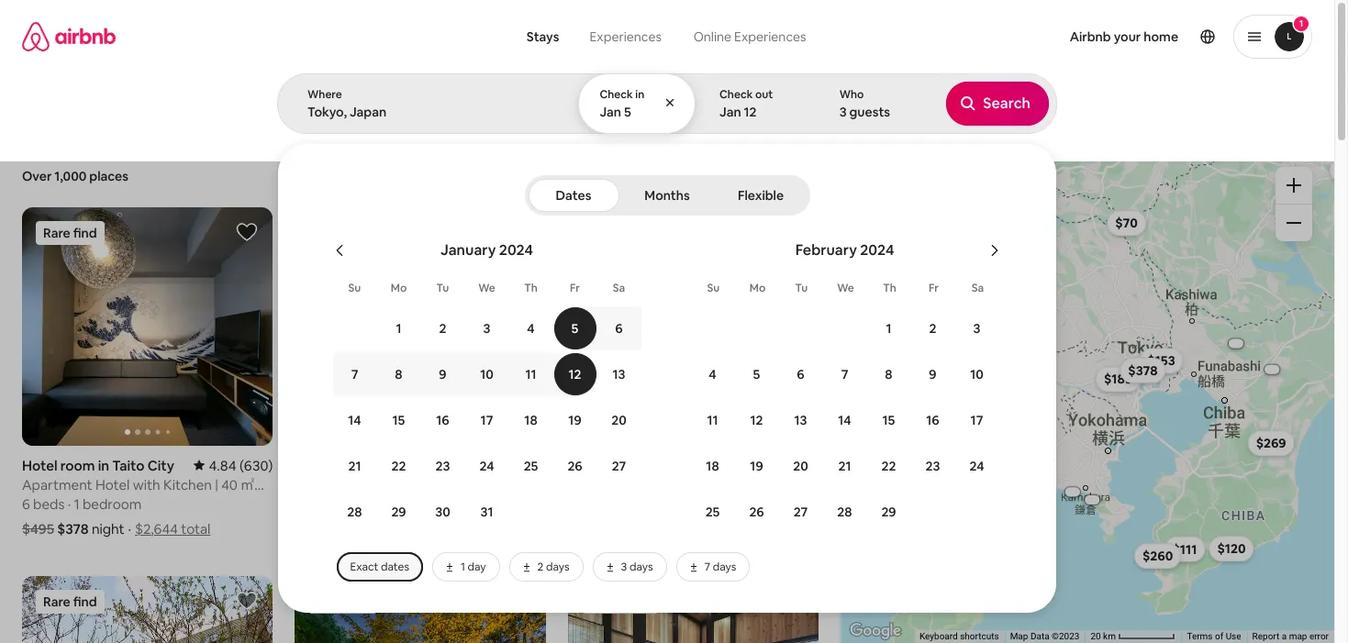 Task type: vqa. For each thing, say whether or not it's contained in the screenshot.
send
no



Task type: locate. For each thing, give the bounding box(es) containing it.
1 vertical spatial 6
[[797, 366, 805, 383]]

1 horizontal spatial 15 button
[[867, 398, 911, 442]]

18 button left 4.97
[[691, 444, 735, 488]]

2 check from the left
[[720, 87, 753, 102]]

1 8 from the left
[[395, 366, 403, 383]]

amazing
[[695, 117, 741, 132]]

27 right the home
[[612, 458, 626, 475]]

8
[[395, 366, 403, 383], [885, 366, 893, 383]]

total
[[181, 520, 211, 538], [414, 520, 444, 538], [723, 520, 752, 538]]

4.97 out of 5 average rating,  362 reviews image
[[740, 457, 819, 474]]

1 vertical spatial 26 button
[[735, 490, 779, 534]]

hut in sakuho-machi sanson terrace "silkworm house" studio night
[[295, 457, 502, 538]]

1 vertical spatial 26
[[749, 504, 764, 520]]

26 down 4.97
[[749, 504, 764, 520]]

1 day
[[461, 560, 486, 575]]

1 17 button from the left
[[465, 398, 509, 442]]

experiences right online
[[734, 28, 806, 45]]

1 horizontal spatial sa
[[972, 281, 984, 296]]

18 for rightmost 18 button
[[706, 458, 719, 475]]

13 button
[[597, 353, 641, 397], [779, 398, 823, 442]]

jan inside check out jan 12
[[720, 104, 741, 120]]

2 vertical spatial 12
[[750, 412, 763, 429]]

in inside hut in sakuho-machi sanson terrace "silkworm house" studio night
[[322, 457, 333, 474]]

2 8 from the left
[[885, 366, 893, 383]]

2 total from the left
[[414, 520, 444, 538]]

20 left km
[[1091, 632, 1101, 642]]

1 horizontal spatial $378
[[1128, 362, 1158, 379]]

4.84 (630)
[[209, 457, 273, 474]]

1 28 from the left
[[347, 504, 362, 520]]

0 horizontal spatial 11
[[526, 366, 537, 383]]

2 22 button from the left
[[867, 444, 911, 488]]

24
[[480, 458, 494, 475], [970, 458, 985, 475]]

1 tu from the left
[[437, 281, 449, 296]]

jan for jan 12
[[720, 104, 741, 120]]

room
[[60, 457, 95, 474]]

19 up the home
[[569, 412, 582, 429]]

2 horizontal spatial 5
[[753, 366, 760, 383]]

18 up (381)
[[524, 412, 538, 429]]

0 horizontal spatial 5
[[572, 320, 579, 337]]

13 button up "home in atami"
[[597, 353, 641, 397]]

1 24 from the left
[[480, 458, 494, 475]]

(362)
[[785, 457, 819, 474]]

12 inside check out jan 12
[[744, 104, 757, 120]]

1 fr from the left
[[570, 281, 580, 296]]

a
[[1282, 632, 1287, 642]]

tu down january
[[437, 281, 449, 296]]

1 29 from the left
[[391, 504, 406, 520]]

1 horizontal spatial night
[[327, 520, 360, 538]]

1 horizontal spatial 17 button
[[955, 398, 999, 442]]

· right beds
[[68, 495, 71, 513]]

terms of use link
[[1187, 632, 1242, 642]]

1 horizontal spatial 26
[[749, 504, 764, 520]]

$378 button
[[1120, 357, 1166, 383]]

2 17 button from the left
[[955, 398, 999, 442]]

2 23 button from the left
[[911, 444, 955, 488]]

experiences up check in jan 5
[[590, 28, 662, 45]]

0 vertical spatial 13
[[613, 366, 626, 383]]

1 24 button from the left
[[465, 444, 509, 488]]

21 button up studio
[[333, 444, 377, 488]]

27 button
[[597, 444, 641, 488], [779, 490, 823, 534]]

house"
[[459, 476, 502, 494]]

1 night from the left
[[92, 520, 124, 538]]

1 jan from the left
[[600, 104, 621, 120]]

13 up (362)
[[795, 412, 807, 429]]

1 check from the left
[[600, 87, 633, 102]]

2 3 button from the left
[[955, 307, 999, 351]]

th down add to wishlist: hut in sakuho-machi icon
[[524, 281, 538, 296]]

13 button up (362)
[[779, 398, 823, 442]]

2 days from the left
[[630, 560, 653, 575]]

2 15 from the left
[[883, 412, 895, 429]]

2 su from the left
[[707, 281, 720, 296]]

3 days from the left
[[713, 560, 736, 575]]

check left out
[[720, 87, 753, 102]]

1 su from the left
[[348, 281, 361, 296]]

24 button
[[465, 444, 509, 488], [955, 444, 999, 488]]

google map
showing 28 stays. region
[[841, 145, 1349, 644]]

in left 'taito'
[[98, 457, 109, 474]]

1 vertical spatial 6 button
[[779, 353, 823, 397]]

0 horizontal spatial 29
[[391, 504, 406, 520]]

0 horizontal spatial 22 button
[[377, 444, 421, 488]]

beds
[[33, 495, 65, 513]]

$197 button
[[960, 466, 1004, 492]]

27 button right (381)
[[597, 444, 641, 488]]

1 vertical spatial 11 button
[[691, 398, 735, 442]]

17 button up 4.94
[[465, 398, 509, 442]]

days for 2 days
[[546, 560, 570, 575]]

1 23 button from the left
[[421, 444, 465, 488]]

2 2 button from the left
[[911, 307, 955, 351]]

0 vertical spatial 19
[[569, 412, 582, 429]]

28 button
[[333, 490, 377, 534], [823, 490, 867, 534]]

months button
[[623, 179, 712, 212]]

3 inside who 3 guests
[[840, 104, 847, 120]]

1 horizontal spatial 5
[[624, 104, 631, 120]]

1 horizontal spatial 18
[[706, 458, 719, 475]]

dates button
[[528, 179, 619, 212]]

13 up "home in atami"
[[613, 366, 626, 383]]

days
[[546, 560, 570, 575], [630, 560, 653, 575], [713, 560, 736, 575]]

2024 right february
[[860, 241, 894, 260]]

1 inside dropdown button
[[1300, 17, 1304, 29]]

2 24 from the left
[[970, 458, 985, 475]]

21 up terrace
[[348, 458, 361, 475]]

shortcuts
[[960, 632, 999, 642]]

17 up $197 button
[[971, 412, 984, 429]]

0 horizontal spatial 1 button
[[377, 307, 421, 351]]

1 horizontal spatial total
[[414, 520, 444, 538]]

2 tu from the left
[[796, 281, 808, 296]]

4.84
[[209, 457, 236, 474]]

add to wishlist: home in katsushika image
[[782, 590, 804, 612]]

1 horizontal spatial 10 button
[[955, 353, 999, 397]]

1 total from the left
[[181, 520, 211, 538]]

· left $2,644
[[128, 520, 131, 538]]

18 left 4.97
[[706, 458, 719, 475]]

2 15 button from the left
[[867, 398, 911, 442]]

2 21 button from the left
[[823, 444, 867, 488]]

23 left $197 button
[[926, 458, 940, 475]]

27 button down (362)
[[779, 490, 823, 534]]

homes
[[549, 117, 585, 132]]

20 for topmost the 20 button
[[612, 412, 627, 429]]

30
[[435, 504, 450, 520]]

4.84 out of 5 average rating,  630 reviews image
[[194, 457, 273, 474]]

25 button right house"
[[509, 444, 553, 488]]

25
[[524, 458, 538, 475], [706, 504, 720, 520]]

2024 right january
[[499, 241, 533, 260]]

stays tab panel
[[277, 73, 1349, 613]]

th
[[524, 281, 538, 296], [883, 281, 897, 296]]

tab list
[[528, 175, 806, 216]]

we down january 2024
[[478, 281, 496, 296]]

tu down february
[[796, 281, 808, 296]]

home
[[568, 457, 607, 474]]

0 horizontal spatial $378
[[57, 520, 89, 538]]

1 vertical spatial 13 button
[[779, 398, 823, 442]]

1 vertical spatial ·
[[128, 520, 131, 538]]

0 horizontal spatial 15
[[393, 412, 405, 429]]

in for home in atami
[[610, 457, 621, 474]]

21 button
[[333, 444, 377, 488], [823, 444, 867, 488]]

17 button up $197 button
[[955, 398, 999, 442]]

2 experiences from the left
[[734, 28, 806, 45]]

0 horizontal spatial 24
[[480, 458, 494, 475]]

1 horizontal spatial su
[[707, 281, 720, 296]]

th down february 2024
[[883, 281, 897, 296]]

add to wishlist: villa in tsumagoi, agatsuma district image
[[509, 590, 531, 612]]

17
[[481, 412, 493, 429], [971, 412, 984, 429]]

18 button
[[509, 398, 553, 442], [691, 444, 735, 488]]

0 vertical spatial 12
[[744, 104, 757, 120]]

in inside check in jan 5
[[636, 87, 645, 102]]

10
[[480, 366, 494, 383], [970, 366, 984, 383]]

february
[[796, 241, 857, 260]]

1 14 button from the left
[[333, 398, 377, 442]]

in right hut
[[322, 457, 333, 474]]

in up beach
[[636, 87, 645, 102]]

1 21 from the left
[[348, 458, 361, 475]]

1 horizontal spatial 11
[[707, 412, 718, 429]]

1 vertical spatial 13
[[795, 412, 807, 429]]

0 horizontal spatial 16 button
[[421, 398, 465, 442]]

0 horizontal spatial 4
[[527, 320, 535, 337]]

0 horizontal spatial 28
[[347, 504, 362, 520]]

we down february 2024
[[837, 281, 854, 296]]

1 horizontal spatial 27
[[794, 504, 808, 520]]

20 right 4.97
[[793, 458, 809, 475]]

add to wishlist: hotel room in taito city image
[[236, 221, 258, 243]]

0 horizontal spatial 23 button
[[421, 444, 465, 488]]

google image
[[845, 620, 906, 644]]

1 horizontal spatial 28
[[838, 504, 852, 520]]

days down $2,051 total
[[713, 560, 736, 575]]

1 7 button from the left
[[333, 353, 377, 397]]

14 button
[[333, 398, 377, 442], [823, 398, 867, 442]]

night
[[92, 520, 124, 538], [327, 520, 360, 538]]

1 horizontal spatial 12 button
[[735, 398, 779, 442]]

days left 3 days
[[546, 560, 570, 575]]

26 right (381)
[[568, 458, 583, 475]]

total right $1,026
[[414, 520, 444, 538]]

beach
[[624, 118, 656, 132]]

sa
[[613, 281, 625, 296], [972, 281, 984, 296]]

9 for second '9' "button" from left
[[929, 366, 937, 383]]

1 button
[[377, 307, 421, 351], [867, 307, 911, 351]]

check inside check in jan 5
[[600, 87, 633, 102]]

4 for right 4 button
[[709, 366, 717, 383]]

keyboard shortcuts button
[[920, 631, 999, 644]]

0 vertical spatial 25
[[524, 458, 538, 475]]

2 sa from the left
[[972, 281, 984, 296]]

0 horizontal spatial 18 button
[[509, 398, 553, 442]]

skiing
[[427, 118, 459, 132]]

0 horizontal spatial we
[[478, 281, 496, 296]]

10 button
[[465, 353, 509, 397], [955, 353, 999, 397]]

20 km button
[[1085, 631, 1182, 644]]

1 vertical spatial 19
[[750, 458, 763, 475]]

7
[[351, 366, 358, 383], [841, 366, 849, 383], [705, 560, 711, 575]]

1 sa from the left
[[613, 281, 625, 296]]

su
[[348, 281, 361, 296], [707, 281, 720, 296]]

total right $2,051
[[723, 520, 752, 538]]

1 experiences from the left
[[590, 28, 662, 45]]

fr
[[570, 281, 580, 296], [929, 281, 939, 296]]

1 17 from the left
[[481, 412, 493, 429]]

25 up 7 days
[[706, 504, 720, 520]]

2 17 from the left
[[971, 412, 984, 429]]

1 1 button from the left
[[377, 307, 421, 351]]

0 vertical spatial 4
[[527, 320, 535, 337]]

19 button up the home
[[553, 398, 597, 442]]

0 vertical spatial 18 button
[[509, 398, 553, 442]]

machi
[[389, 457, 428, 474]]

25 button up 7 days
[[691, 490, 735, 534]]

20 up "home in atami"
[[612, 412, 627, 429]]

$269 button
[[1248, 430, 1295, 456]]

0 horizontal spatial 21 button
[[333, 444, 377, 488]]

2 9 from the left
[[929, 366, 937, 383]]

1 9 from the left
[[439, 366, 447, 383]]

0 horizontal spatial 10
[[480, 366, 494, 383]]

0 horizontal spatial 5 button
[[553, 307, 597, 351]]

flexible button
[[716, 179, 806, 212]]

2 2024 from the left
[[860, 241, 894, 260]]

3
[[840, 104, 847, 120], [483, 320, 491, 337], [974, 320, 981, 337], [621, 560, 627, 575]]

13 for bottom 13 button
[[795, 412, 807, 429]]

1 horizontal spatial days
[[630, 560, 653, 575]]

1 horizontal spatial 26 button
[[735, 490, 779, 534]]

11
[[526, 366, 537, 383], [707, 412, 718, 429]]

2 7 button from the left
[[823, 353, 867, 397]]

1 horizontal spatial th
[[883, 281, 897, 296]]

0 horizontal spatial 16
[[436, 412, 450, 429]]

total right $2,644
[[181, 520, 211, 538]]

7 button
[[333, 353, 377, 397], [823, 353, 867, 397]]

4 for topmost 4 button
[[527, 320, 535, 337]]

total for $2,051 total
[[723, 520, 752, 538]]

1 horizontal spatial 6
[[615, 320, 623, 337]]

18 button up (381)
[[509, 398, 553, 442]]

24 for second the 24 button from left
[[970, 458, 985, 475]]

8 for second the 8 button from left
[[885, 366, 893, 383]]

None search field
[[277, 0, 1349, 613]]

19 left (362)
[[750, 458, 763, 475]]

hotel
[[22, 457, 57, 474]]

1 horizontal spatial 8 button
[[867, 353, 911, 397]]

0 horizontal spatial 9 button
[[421, 353, 465, 397]]

check up beach
[[600, 87, 633, 102]]

check inside check out jan 12
[[720, 87, 753, 102]]

2 29 from the left
[[882, 504, 896, 520]]

night down bedroom
[[92, 520, 124, 538]]

1 horizontal spatial 4
[[709, 366, 717, 383]]

days left 7 days
[[630, 560, 653, 575]]

0 horizontal spatial 21
[[348, 458, 361, 475]]

check
[[600, 87, 633, 102], [720, 87, 753, 102]]

2 21 from the left
[[839, 458, 851, 475]]

0 horizontal spatial 2 button
[[421, 307, 465, 351]]

jan left views
[[720, 104, 741, 120]]

21 button right (362)
[[823, 444, 867, 488]]

2 14 from the left
[[838, 412, 852, 429]]

20
[[612, 412, 627, 429], [793, 458, 809, 475], [1091, 632, 1101, 642]]

1 horizontal spatial 14
[[838, 412, 852, 429]]

1 2 button from the left
[[421, 307, 465, 351]]

1 horizontal spatial 2024
[[860, 241, 894, 260]]

0 horizontal spatial experiences
[[590, 28, 662, 45]]

night down studio
[[327, 520, 360, 538]]

1 horizontal spatial 3 button
[[955, 307, 999, 351]]

2 night from the left
[[327, 520, 360, 538]]

1 16 from the left
[[436, 412, 450, 429]]

1 button
[[1234, 15, 1313, 59]]

26 button right (381)
[[553, 444, 597, 488]]

12 for the bottom 12 "button"
[[750, 412, 763, 429]]

in for hut in sakuho-machi sanson terrace "silkworm house" studio night
[[322, 457, 333, 474]]

19 button left (362)
[[735, 444, 779, 488]]

"silkworm
[[395, 476, 456, 494]]

0 horizontal spatial jan
[[600, 104, 621, 120]]

17 up 4.94
[[481, 412, 493, 429]]

0 vertical spatial 26 button
[[553, 444, 597, 488]]

1 days from the left
[[546, 560, 570, 575]]

1 16 button from the left
[[421, 398, 465, 442]]

dates
[[381, 560, 409, 575]]

1 horizontal spatial 13 button
[[779, 398, 823, 442]]

1 horizontal spatial 24 button
[[955, 444, 999, 488]]

18 for the topmost 18 button
[[524, 412, 538, 429]]

23
[[436, 458, 450, 475], [926, 458, 940, 475]]

1 horizontal spatial 17
[[971, 412, 984, 429]]

jan inside check in jan 5
[[600, 104, 621, 120]]

2 days
[[538, 560, 570, 575]]

25 right 4.94
[[524, 458, 538, 475]]

23 button left $197 button
[[911, 444, 955, 488]]

none search field containing january 2024
[[277, 0, 1349, 613]]

2 vertical spatial 5
[[753, 366, 760, 383]]

what can we help you find? tab list
[[512, 18, 677, 55]]

12
[[744, 104, 757, 120], [569, 366, 582, 383], [750, 412, 763, 429]]

1 15 button from the left
[[377, 398, 421, 442]]

in left atami
[[610, 457, 621, 474]]

flexible
[[738, 187, 784, 204]]

night inside the 6 beds · 1 bedroom $495 $378 night · $2,644 total
[[92, 520, 124, 538]]

1 horizontal spatial 24
[[970, 458, 985, 475]]

6 inside the 6 beds · 1 bedroom $495 $378 night · $2,644 total
[[22, 495, 30, 513]]

group
[[0, 73, 1027, 145], [22, 207, 273, 446], [295, 207, 546, 446], [568, 207, 819, 446], [22, 576, 273, 644], [295, 576, 546, 644], [568, 576, 819, 644]]

0 vertical spatial $378
[[1128, 362, 1158, 379]]

jan for jan 5
[[600, 104, 621, 120]]

2 1 button from the left
[[867, 307, 911, 351]]

4.94 out of 5 average rating,  381 reviews image
[[467, 457, 546, 474]]

1 horizontal spatial 23 button
[[911, 444, 955, 488]]

23 button up "30" button
[[421, 444, 465, 488]]

0 horizontal spatial fr
[[570, 281, 580, 296]]

0 horizontal spatial mo
[[391, 281, 407, 296]]

22 button
[[377, 444, 421, 488], [867, 444, 911, 488]]

0 horizontal spatial 19
[[569, 412, 582, 429]]

15
[[393, 412, 405, 429], [883, 412, 895, 429]]

1 horizontal spatial mo
[[750, 281, 766, 296]]

3 total from the left
[[723, 520, 752, 538]]

23 up "silkworm
[[436, 458, 450, 475]]

9 button
[[421, 353, 465, 397], [911, 353, 955, 397]]

1 vertical spatial 5
[[572, 320, 579, 337]]

1 horizontal spatial check
[[720, 87, 753, 102]]

1 horizontal spatial 21
[[839, 458, 851, 475]]

2 jan from the left
[[720, 104, 741, 120]]

check for 12
[[720, 87, 753, 102]]

jan left beach
[[600, 104, 621, 120]]

mo
[[391, 281, 407, 296], [750, 281, 766, 296]]

0 horizontal spatial 10 button
[[465, 353, 509, 397]]

profile element
[[856, 0, 1313, 73]]

1 29 button from the left
[[377, 490, 421, 534]]

1 horizontal spatial we
[[837, 281, 854, 296]]

6 beds · 1 bedroom $495 $378 night · $2,644 total
[[22, 495, 211, 538]]

26 button down 4.97
[[735, 490, 779, 534]]

4.97
[[755, 457, 782, 474]]

1 2024 from the left
[[499, 241, 533, 260]]

6 for the topmost the 6 button
[[615, 320, 623, 337]]

4.97 (362)
[[755, 457, 819, 474]]

27 down (362)
[[794, 504, 808, 520]]

21
[[348, 458, 361, 475], [839, 458, 851, 475]]

in
[[636, 87, 645, 102], [98, 457, 109, 474], [322, 457, 333, 474], [610, 457, 621, 474]]

0 horizontal spatial 8 button
[[377, 353, 421, 397]]

2 23 from the left
[[926, 458, 940, 475]]

1 horizontal spatial 4 button
[[691, 353, 735, 397]]

$153 button
[[1139, 348, 1184, 373]]

0 vertical spatial 18
[[524, 412, 538, 429]]

1 10 from the left
[[480, 366, 494, 383]]

19 for the topmost 19 'button'
[[569, 412, 582, 429]]

1 22 button from the left
[[377, 444, 421, 488]]

22 right (362)
[[882, 458, 896, 475]]

0 vertical spatial 27
[[612, 458, 626, 475]]

5 for topmost 5 button
[[572, 320, 579, 337]]

group containing national parks
[[0, 73, 1027, 145]]

0 vertical spatial 5
[[624, 104, 631, 120]]

0 horizontal spatial ·
[[68, 495, 71, 513]]

who 3 guests
[[840, 87, 891, 120]]

16
[[436, 412, 450, 429], [927, 412, 940, 429]]

report a map error
[[1253, 632, 1329, 642]]

21 right (362)
[[839, 458, 851, 475]]

0 horizontal spatial 15 button
[[377, 398, 421, 442]]

tab list containing dates
[[528, 175, 806, 216]]

2 16 from the left
[[927, 412, 940, 429]]

total for $1,026 total
[[414, 520, 444, 538]]

night inside hut in sakuho-machi sanson terrace "silkworm house" studio night
[[327, 520, 360, 538]]

city
[[148, 457, 174, 474]]

1 vertical spatial 27
[[794, 504, 808, 520]]

1 horizontal spatial 7 button
[[823, 353, 867, 397]]

2 9 button from the left
[[911, 353, 955, 397]]

$189
[[1104, 371, 1133, 387]]

$120
[[1218, 540, 1246, 557]]

1 horizontal spatial 1 button
[[867, 307, 911, 351]]

22 up "silkworm
[[392, 458, 406, 475]]

where
[[308, 87, 342, 102]]

check for 5
[[600, 87, 633, 102]]

calendar application
[[300, 221, 1349, 582]]

1 15 from the left
[[393, 412, 405, 429]]



Task type: describe. For each thing, give the bounding box(es) containing it.
$2,051
[[679, 520, 720, 538]]

$378 inside $189 $378
[[1128, 362, 1158, 379]]

national
[[233, 117, 276, 132]]

2 horizontal spatial 7
[[841, 366, 849, 383]]

0 horizontal spatial 25
[[524, 458, 538, 475]]

2 fr from the left
[[929, 281, 939, 296]]

2 28 from the left
[[838, 504, 852, 520]]

who
[[840, 87, 864, 102]]

experiences inside button
[[590, 28, 662, 45]]

national parks
[[233, 117, 307, 132]]

(630)
[[239, 457, 273, 474]]

2 10 button from the left
[[955, 353, 999, 397]]

19 for rightmost 19 'button'
[[750, 458, 763, 475]]

0 vertical spatial 11
[[526, 366, 537, 383]]

24 for 1st the 24 button from the left
[[480, 458, 494, 475]]

$189 button
[[1096, 366, 1141, 392]]

hut
[[295, 457, 319, 474]]

31
[[481, 504, 493, 520]]

exact
[[350, 560, 379, 575]]

20 km
[[1091, 632, 1119, 642]]

2 28 button from the left
[[823, 490, 867, 534]]

2 mo from the left
[[750, 281, 766, 296]]

2 horizontal spatial 20
[[1091, 632, 1101, 642]]

1 th from the left
[[524, 281, 538, 296]]

2 16 button from the left
[[911, 398, 955, 442]]

8 for 1st the 8 button
[[395, 366, 403, 383]]

1 horizontal spatial 18 button
[[691, 444, 735, 488]]

6 for bottommost the 6 button
[[797, 366, 805, 383]]

1 22 from the left
[[392, 458, 406, 475]]

taito
[[112, 457, 145, 474]]

2 22 from the left
[[882, 458, 896, 475]]

out
[[755, 87, 773, 102]]

$70
[[1116, 215, 1138, 231]]

months
[[645, 187, 690, 204]]

2024 for february 2024
[[860, 241, 894, 260]]

17 for second '17' "button"
[[971, 412, 984, 429]]

16 for first 16 button from the left
[[436, 412, 450, 429]]

check out jan 12
[[720, 87, 773, 120]]

1 8 button from the left
[[377, 353, 421, 397]]

0 vertical spatial 26
[[568, 458, 583, 475]]

online experiences link
[[677, 18, 823, 55]]

days for 7 days
[[713, 560, 736, 575]]

$260
[[1143, 548, 1174, 564]]

0 vertical spatial 27 button
[[597, 444, 641, 488]]

1 horizontal spatial 2
[[538, 560, 544, 575]]

$260 button
[[1135, 543, 1182, 569]]

0 vertical spatial 20 button
[[597, 398, 641, 442]]

0 vertical spatial 13 button
[[597, 353, 641, 397]]

$1,026 total
[[370, 520, 444, 538]]

bedroom
[[83, 495, 142, 513]]

2 14 button from the left
[[823, 398, 867, 442]]

1 horizontal spatial 25
[[706, 504, 720, 520]]

0 horizontal spatial 26 button
[[553, 444, 597, 488]]

use
[[1226, 632, 1242, 642]]

0 vertical spatial 19 button
[[553, 398, 597, 442]]

online experiences
[[694, 28, 806, 45]]

$2,644 total button
[[135, 520, 211, 538]]

$120 button
[[1209, 536, 1254, 562]]

1 horizontal spatial 25 button
[[691, 490, 735, 534]]

1 inside the 6 beds · 1 bedroom $495 $378 night · $2,644 total
[[74, 495, 80, 513]]

5 inside check in jan 5
[[624, 104, 631, 120]]

views
[[743, 117, 772, 132]]

cabins
[[890, 118, 926, 132]]

$2,644
[[135, 520, 178, 538]]

airbnb
[[1070, 28, 1111, 45]]

1 horizontal spatial 19 button
[[735, 444, 779, 488]]

keyboard
[[920, 632, 958, 642]]

5 for right 5 button
[[753, 366, 760, 383]]

12 for left 12 "button"
[[569, 366, 582, 383]]

data
[[1031, 632, 1050, 642]]

add to wishlist: home in atami image
[[782, 221, 804, 243]]

3 days
[[621, 560, 653, 575]]

1 we from the left
[[478, 281, 496, 296]]

in for check in jan 5
[[636, 87, 645, 102]]

studio
[[338, 495, 379, 513]]

©2023
[[1052, 632, 1080, 642]]

0 vertical spatial 6 button
[[597, 307, 641, 351]]

map
[[1289, 632, 1308, 642]]

1 28 button from the left
[[333, 490, 377, 534]]

your
[[1114, 28, 1141, 45]]

0 vertical spatial 4 button
[[509, 307, 553, 351]]

1 vertical spatial 27 button
[[779, 490, 823, 534]]

2 we from the left
[[837, 281, 854, 296]]

guests
[[850, 104, 891, 120]]

2024 for january 2024
[[499, 241, 533, 260]]

2 8 button from the left
[[867, 353, 911, 397]]

1 10 button from the left
[[465, 353, 509, 397]]

$495
[[22, 520, 54, 538]]

report a map error link
[[1253, 632, 1329, 642]]

1 9 button from the left
[[421, 353, 465, 397]]

keyboard shortcuts
[[920, 632, 999, 642]]

february 2024
[[796, 241, 894, 260]]

km
[[1104, 632, 1116, 642]]

$2,051 total
[[679, 520, 752, 538]]

0 vertical spatial 5 button
[[553, 307, 597, 351]]

terms
[[1187, 632, 1213, 642]]

(381)
[[512, 457, 546, 474]]

experiences button
[[574, 18, 677, 55]]

1 horizontal spatial 11 button
[[691, 398, 735, 442]]

error
[[1310, 632, 1329, 642]]

2 24 button from the left
[[955, 444, 999, 488]]

1 horizontal spatial 7
[[705, 560, 711, 575]]

hotel room in taito city
[[22, 457, 174, 474]]

day
[[468, 560, 486, 575]]

$111
[[1173, 541, 1197, 557]]

$1,026
[[370, 520, 411, 538]]

31 button
[[465, 490, 509, 534]]

1 23 from the left
[[436, 458, 450, 475]]

1 21 button from the left
[[333, 444, 377, 488]]

over 1,000 places
[[22, 168, 128, 185]]

sanson
[[295, 476, 340, 494]]

zoom in image
[[1287, 178, 1302, 193]]

stays
[[527, 28, 559, 45]]

1 mo from the left
[[391, 281, 407, 296]]

airbnb your home link
[[1059, 17, 1190, 56]]

countryside
[[963, 118, 1027, 132]]

1 14 from the left
[[348, 412, 361, 429]]

2 th from the left
[[883, 281, 897, 296]]

2 10 from the left
[[970, 366, 984, 383]]

17 for second '17' "button" from right
[[481, 412, 493, 429]]

exact dates
[[350, 560, 409, 575]]

over
[[22, 168, 52, 185]]

$189 $378
[[1104, 362, 1158, 387]]

2 29 button from the left
[[867, 490, 911, 534]]

of
[[1215, 632, 1224, 642]]

4.94 (381)
[[482, 457, 546, 474]]

1 horizontal spatial ·
[[128, 520, 131, 538]]

report
[[1253, 632, 1280, 642]]

online
[[694, 28, 732, 45]]

days for 3 days
[[630, 560, 653, 575]]

0 horizontal spatial 7
[[351, 366, 358, 383]]

1 horizontal spatial 20 button
[[779, 444, 823, 488]]

9 for 1st '9' "button" from the left
[[439, 366, 447, 383]]

16 for second 16 button
[[927, 412, 940, 429]]

2 horizontal spatial 2
[[929, 320, 937, 337]]

0 vertical spatial 25 button
[[509, 444, 553, 488]]

0 horizontal spatial 11 button
[[509, 353, 553, 397]]

zoom out image
[[1287, 216, 1302, 230]]

0 horizontal spatial 12 button
[[553, 353, 597, 397]]

$378 inside the 6 beds · 1 bedroom $495 $378 night · $2,644 total
[[57, 520, 89, 538]]

Where field
[[308, 104, 547, 120]]

historical homes
[[498, 117, 585, 132]]

add to wishlist: hut in sakuho-machi image
[[509, 221, 531, 243]]

0 horizontal spatial 2
[[439, 320, 447, 337]]

20 for rightmost the 20 button
[[793, 458, 809, 475]]

add to wishlist: cabin in atami image
[[236, 590, 258, 612]]

historical
[[498, 117, 547, 132]]

map
[[1010, 632, 1029, 642]]

0 horizontal spatial 27
[[612, 458, 626, 475]]

13 for the topmost 13 button
[[613, 366, 626, 383]]

terrace
[[343, 476, 392, 494]]

home in atami
[[568, 457, 663, 474]]

1 horizontal spatial 5 button
[[735, 353, 779, 397]]

30 button
[[421, 490, 465, 534]]

sakuho-
[[336, 457, 389, 474]]

1 vertical spatial 11
[[707, 412, 718, 429]]

1 3 button from the left
[[465, 307, 509, 351]]

$197
[[968, 471, 996, 488]]

trending
[[804, 118, 851, 132]]

$269
[[1256, 435, 1287, 451]]

total inside the 6 beds · 1 bedroom $495 $378 night · $2,644 total
[[181, 520, 211, 538]]

rooms
[[344, 118, 380, 132]]

tab list inside stays tab panel
[[528, 175, 806, 216]]

1 vertical spatial 12 button
[[735, 398, 779, 442]]



